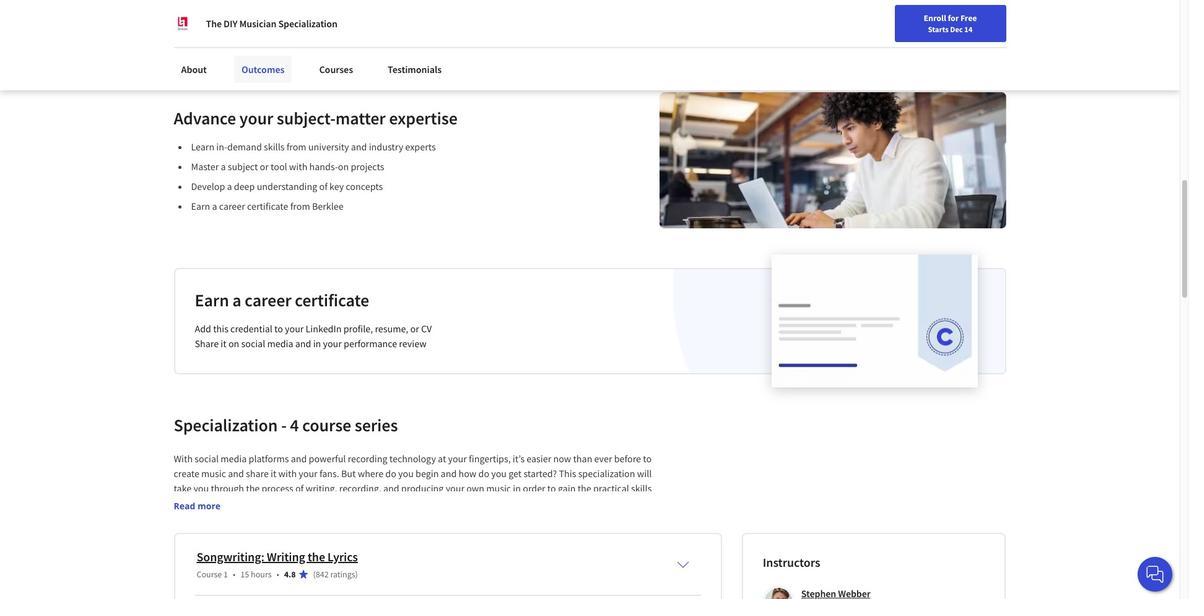 Task type: vqa. For each thing, say whether or not it's contained in the screenshot.
PRESENTS inside the Experiment Design and Analysis presents techniques for laboratory and field experiments. Students will discuss the logic of experimentation and the ways in which experimentation is used to investigate social and technological phenomena. Students will also learn ways to design experiments and analyze experimental data.
no



Task type: locate. For each thing, give the bounding box(es) containing it.
1 vertical spatial of
[[295, 482, 304, 495]]

2 horizontal spatial for
[[948, 12, 959, 24]]

media down credential
[[267, 338, 293, 350]]

0 horizontal spatial specialization
[[174, 414, 278, 437]]

social
[[241, 338, 265, 350], [195, 453, 219, 465]]

0 horizontal spatial media
[[221, 453, 247, 465]]

process
[[262, 482, 293, 495]]

with
[[289, 160, 307, 173], [278, 468, 297, 480]]

read more button
[[174, 500, 221, 513]]

career down 'deep' at left top
[[219, 200, 245, 212]]

and
[[351, 140, 367, 153], [295, 338, 311, 350], [291, 453, 307, 465], [228, 468, 244, 480], [441, 468, 457, 480], [383, 482, 399, 495], [310, 512, 326, 525], [416, 512, 432, 525]]

1 horizontal spatial media
[[267, 338, 293, 350]]

career up credential
[[245, 289, 291, 312]]

0 horizontal spatial social
[[195, 453, 219, 465]]

for inside with social media platforms and powerful recording technology at your fingertips, it's easier now than ever before to create music and share it with your fans. but where do you begin and how do you get started? this specialization will take you through the process of writing, recording, and producing your own music in order to gain the practical skills you need to record music within protools, which is the industry standard digital audio workstation. you'll also work to develop an artist identity, vision, and brand for your music and learn how to run a successful crowdfunding campaign to fund your music career.
[[355, 512, 366, 525]]

specialization - 4 course series
[[174, 414, 398, 437]]

you up the need
[[193, 482, 209, 495]]

0 vertical spatial certificate
[[247, 200, 288, 212]]

performance
[[344, 338, 397, 350]]

1 horizontal spatial or
[[410, 323, 419, 335]]

on
[[338, 160, 349, 173], [228, 338, 239, 350]]

certificate down develop a deep understanding of key concepts
[[247, 200, 288, 212]]

None search field
[[177, 8, 474, 33]]

0 horizontal spatial in
[[313, 338, 321, 350]]

more inside button
[[198, 500, 221, 512]]

advance
[[174, 107, 236, 129]]

industry
[[369, 140, 403, 153], [399, 497, 434, 510]]

2 do from the left
[[479, 468, 489, 480]]

1 vertical spatial or
[[410, 323, 419, 335]]

1 vertical spatial earn
[[195, 289, 229, 312]]

1 vertical spatial media
[[221, 453, 247, 465]]

more for learn
[[221, 18, 243, 31]]

from
[[287, 140, 306, 153], [290, 200, 310, 212]]

a for master a subject or tool with hands-on projects
[[221, 160, 226, 173]]

• left 4.8
[[277, 569, 279, 580]]

this
[[559, 468, 576, 480]]

a right master
[[221, 160, 226, 173]]

0 vertical spatial it
[[221, 338, 227, 350]]

in down get
[[513, 482, 521, 495]]

learn left in-
[[191, 140, 214, 153]]

0 horizontal spatial do
[[385, 468, 396, 480]]

1 • from the left
[[233, 569, 236, 580]]

a up credential
[[232, 289, 241, 312]]

media
[[267, 338, 293, 350], [221, 453, 247, 465]]

0 vertical spatial or
[[260, 160, 269, 173]]

music down producing
[[389, 512, 414, 525]]

0 vertical spatial on
[[338, 160, 349, 173]]

1 vertical spatial with
[[278, 468, 297, 480]]

0 vertical spatial from
[[287, 140, 306, 153]]

from down understanding
[[290, 200, 310, 212]]

technology
[[389, 453, 436, 465]]

social right the with at the bottom
[[195, 453, 219, 465]]

your
[[239, 107, 273, 129], [285, 323, 304, 335], [323, 338, 342, 350], [448, 453, 467, 465], [299, 468, 318, 480], [446, 482, 465, 495], [368, 512, 387, 525], [195, 527, 214, 539]]

of up 'within'
[[295, 482, 304, 495]]

work
[[627, 497, 648, 510]]

it
[[221, 338, 227, 350], [271, 468, 277, 480]]

master a subject or tool with hands-on projects
[[191, 160, 384, 173]]

it inside with social media platforms and powerful recording technology at your fingertips, it's easier now than ever before to create music and share it with your fans. but where do you begin and how do you get started? this specialization will take you through the process of writing, recording, and producing your own music in order to gain the practical skills you need to record music within protools, which is the industry standard digital audio workstation. you'll also work to develop an artist identity, vision, and brand for your music and learn how to run a successful crowdfunding campaign to fund your music career.
[[271, 468, 277, 480]]

practical
[[593, 482, 629, 495]]

certificate up linkedin
[[295, 289, 369, 312]]

to up will
[[643, 453, 652, 465]]

with up process
[[278, 468, 297, 480]]

skills up tool
[[264, 140, 285, 153]]

run
[[487, 512, 501, 525]]

about
[[181, 63, 207, 76]]

you down technology
[[398, 468, 414, 480]]

ratings
[[330, 569, 355, 580]]

0 vertical spatial career
[[219, 200, 245, 212]]

which
[[348, 497, 373, 510]]

1 vertical spatial more
[[198, 500, 221, 512]]

1 vertical spatial specialization
[[174, 414, 278, 437]]

0 vertical spatial media
[[267, 338, 293, 350]]

certificate for earn a career certificate
[[295, 289, 369, 312]]

tool
[[271, 160, 287, 173]]

a for earn a career certificate from berklee
[[212, 200, 217, 212]]

1 vertical spatial industry
[[399, 497, 434, 510]]

your up writing,
[[299, 468, 318, 480]]

14
[[964, 24, 973, 34]]

1 vertical spatial learn
[[191, 140, 214, 153]]

0 vertical spatial social
[[241, 338, 265, 350]]

earn a career certificate from berklee
[[191, 200, 344, 212]]

1 vertical spatial on
[[228, 338, 239, 350]]

0 vertical spatial more
[[221, 18, 243, 31]]

1 horizontal spatial certificate
[[295, 289, 369, 312]]

course
[[197, 569, 222, 580]]

subject-
[[277, 107, 336, 129]]

1 horizontal spatial •
[[277, 569, 279, 580]]

career
[[219, 200, 245, 212], [245, 289, 291, 312]]

0 horizontal spatial certificate
[[247, 200, 288, 212]]

do right where
[[385, 468, 396, 480]]

music up digital
[[486, 482, 511, 495]]

with right tool
[[289, 160, 307, 173]]

and down linkedin
[[295, 338, 311, 350]]

in
[[313, 338, 321, 350], [513, 482, 521, 495]]

industry down producing
[[399, 497, 434, 510]]

1 vertical spatial skills
[[631, 482, 652, 495]]

a for develop a deep understanding of key concepts
[[227, 180, 232, 193]]

0 vertical spatial learn
[[194, 18, 219, 31]]

for inside enroll for free starts dec 14
[[948, 12, 959, 24]]

protools,
[[308, 497, 346, 510]]

share
[[246, 468, 269, 480]]

it up process
[[271, 468, 277, 480]]

1 horizontal spatial do
[[479, 468, 489, 480]]

artist
[[221, 512, 243, 525]]

coursera career certificate image
[[772, 255, 978, 387]]

0 horizontal spatial •
[[233, 569, 236, 580]]

in down linkedin
[[313, 338, 321, 350]]

it's
[[513, 453, 525, 465]]

of left key
[[319, 180, 328, 193]]

about
[[245, 18, 271, 31]]

or left tool
[[260, 160, 269, 173]]

for up dec
[[948, 12, 959, 24]]

or
[[260, 160, 269, 173], [410, 323, 419, 335]]

the right is
[[384, 497, 397, 510]]

will
[[637, 468, 652, 480]]

or left cv
[[410, 323, 419, 335]]

certificate for earn a career certificate from berklee
[[247, 200, 288, 212]]

a left 'deep' at left top
[[227, 180, 232, 193]]

earn up 'add'
[[195, 289, 229, 312]]

on down this
[[228, 338, 239, 350]]

media up the share
[[221, 453, 247, 465]]

where
[[358, 468, 383, 480]]

0 vertical spatial of
[[319, 180, 328, 193]]

to up an at the left bottom of page
[[214, 497, 222, 510]]

learn right berklee icon
[[194, 18, 219, 31]]

for down which
[[355, 512, 366, 525]]

with
[[174, 453, 193, 465]]

0 vertical spatial in
[[313, 338, 321, 350]]

matter
[[336, 107, 386, 129]]

this
[[213, 323, 229, 335]]

a for earn a career certificate
[[232, 289, 241, 312]]

do down fingertips,
[[479, 468, 489, 480]]

for left business
[[313, 18, 326, 31]]

the diy musician specialization
[[206, 17, 337, 30]]

your left linkedin
[[285, 323, 304, 335]]

instructors
[[763, 555, 820, 570]]

outcomes link
[[234, 56, 292, 83]]

• right '1'
[[233, 569, 236, 580]]

0 vertical spatial earn
[[191, 200, 210, 212]]

of
[[319, 180, 328, 193], [295, 482, 304, 495]]

to
[[274, 323, 283, 335], [643, 453, 652, 465], [547, 482, 556, 495], [214, 497, 222, 510], [650, 497, 659, 510], [476, 512, 485, 525], [657, 512, 666, 525]]

how down standard
[[457, 512, 474, 525]]

1 vertical spatial career
[[245, 289, 291, 312]]

1 vertical spatial in
[[513, 482, 521, 495]]

1 vertical spatial from
[[290, 200, 310, 212]]

1 horizontal spatial it
[[271, 468, 277, 480]]

music up identity,
[[253, 497, 278, 510]]

1 vertical spatial social
[[195, 453, 219, 465]]

from up master a subject or tool with hands-on projects
[[287, 140, 306, 153]]

enroll
[[924, 12, 946, 24]]

social inside with social media platforms and powerful recording technology at your fingertips, it's easier now than ever before to create music and share it with your fans. but where do you begin and how do you get started? this specialization will take you through the process of writing, recording, and producing your own music in order to gain the practical skills you need to record music within protools, which is the industry standard digital audio workstation. you'll also work to develop an artist identity, vision, and brand for your music and learn how to run a successful crowdfunding campaign to fund your music career.
[[195, 453, 219, 465]]

a down the develop
[[212, 200, 217, 212]]

the up (
[[308, 549, 325, 565]]

crowdfunding
[[554, 512, 612, 525]]

within
[[280, 497, 306, 510]]

1 horizontal spatial on
[[338, 160, 349, 173]]

free
[[961, 12, 977, 24]]

1 horizontal spatial skills
[[631, 482, 652, 495]]

recording
[[348, 453, 388, 465]]

course
[[302, 414, 351, 437]]

0 horizontal spatial skills
[[264, 140, 285, 153]]

how
[[459, 468, 477, 480], [457, 512, 474, 525]]

skills down will
[[631, 482, 652, 495]]

to left run
[[476, 512, 485, 525]]

earn down the develop
[[191, 200, 210, 212]]

career for earn a career certificate from berklee
[[219, 200, 245, 212]]

social down credential
[[241, 338, 265, 350]]

it down this
[[221, 338, 227, 350]]

1 horizontal spatial specialization
[[278, 17, 337, 30]]

started?
[[524, 468, 557, 480]]

the right gain
[[578, 482, 591, 495]]

1 vertical spatial certificate
[[295, 289, 369, 312]]

a right run
[[503, 512, 508, 525]]

earn
[[191, 200, 210, 212], [195, 289, 229, 312]]

get
[[509, 468, 522, 480]]

on up key
[[338, 160, 349, 173]]

to right credential
[[274, 323, 283, 335]]

in inside with social media platforms and powerful recording technology at your fingertips, it's easier now than ever before to create music and share it with your fans. but where do you begin and how do you get started? this specialization will take you through the process of writing, recording, and producing your own music in order to gain the practical skills you need to record music within protools, which is the industry standard digital audio workstation. you'll also work to develop an artist identity, vision, and brand for your music and learn how to run a successful crowdfunding campaign to fund your music career.
[[513, 482, 521, 495]]

fingertips,
[[469, 453, 511, 465]]

industry up projects
[[369, 140, 403, 153]]

songwriting: writing the lyrics link
[[197, 549, 358, 565]]

to right campaign
[[657, 512, 666, 525]]

and left "powerful"
[[291, 453, 307, 465]]

also
[[608, 497, 625, 510]]

0 horizontal spatial on
[[228, 338, 239, 350]]

skills
[[264, 140, 285, 153], [631, 482, 652, 495]]

chat with us image
[[1145, 565, 1165, 585]]

0 horizontal spatial it
[[221, 338, 227, 350]]

the
[[206, 17, 222, 30]]

1 horizontal spatial of
[[319, 180, 328, 193]]

1 horizontal spatial in
[[513, 482, 521, 495]]

career.
[[242, 527, 270, 539]]

you down take
[[174, 497, 189, 510]]

1 vertical spatial it
[[271, 468, 277, 480]]

0 horizontal spatial of
[[295, 482, 304, 495]]

your down an at the left bottom of page
[[195, 527, 214, 539]]

social inside add this credential to your linkedin profile, resume, or cv share it on social media and in your performance review
[[241, 338, 265, 350]]

how up own
[[459, 468, 477, 480]]

1 do from the left
[[385, 468, 396, 480]]

0 vertical spatial skills
[[264, 140, 285, 153]]

1 horizontal spatial social
[[241, 338, 265, 350]]

vision,
[[281, 512, 308, 525]]

1 horizontal spatial for
[[355, 512, 366, 525]]

learn for learn more about coursera for business
[[194, 18, 219, 31]]

own
[[467, 482, 484, 495]]

4
[[290, 414, 299, 437]]



Task type: describe. For each thing, give the bounding box(es) containing it.
and down at
[[441, 468, 457, 480]]

ever
[[594, 453, 612, 465]]

earn for earn a career certificate
[[195, 289, 229, 312]]

lyrics
[[328, 549, 358, 565]]

develop
[[191, 180, 225, 193]]

platforms
[[249, 453, 289, 465]]

0 horizontal spatial or
[[260, 160, 269, 173]]

begin
[[416, 468, 439, 480]]

successful
[[510, 512, 552, 525]]

in inside add this credential to your linkedin profile, resume, or cv share it on social media and in your performance review
[[313, 338, 321, 350]]

recording,
[[339, 482, 381, 495]]

subject
[[228, 160, 258, 173]]

learn in-demand skills from university and industry experts
[[191, 140, 436, 153]]

you'll
[[584, 497, 606, 510]]

on inside add this credential to your linkedin profile, resume, or cv share it on social media and in your performance review
[[228, 338, 239, 350]]

shopping cart: 1 item image
[[890, 9, 914, 29]]

resume,
[[375, 323, 408, 335]]

university
[[308, 140, 349, 153]]

expertise
[[389, 107, 458, 129]]

fans.
[[320, 468, 339, 480]]

standard
[[436, 497, 473, 510]]

campaign
[[614, 512, 655, 525]]

skills inside with social media platforms and powerful recording technology at your fingertips, it's easier now than ever before to create music and share it with your fans. but where do you begin and how do you get started? this specialization will take you through the process of writing, recording, and producing your own music in order to gain the practical skills you need to record music within protools, which is the industry standard digital audio workstation. you'll also work to develop an artist identity, vision, and brand for your music and learn how to run a successful crowdfunding campaign to fund your music career.
[[631, 482, 652, 495]]

credential
[[230, 323, 272, 335]]

projects
[[351, 160, 384, 173]]

0 vertical spatial industry
[[369, 140, 403, 153]]

from for berklee
[[290, 200, 310, 212]]

order
[[523, 482, 545, 495]]

of inside with social media platforms and powerful recording technology at your fingertips, it's easier now than ever before to create music and share it with your fans. but where do you begin and how do you get started? this specialization will take you through the process of writing, recording, and producing your own music in order to gain the practical skills you need to record music within protools, which is the industry standard digital audio workstation. you'll also work to develop an artist identity, vision, and brand for your music and learn how to run a successful crowdfunding campaign to fund your music career.
[[295, 482, 304, 495]]

writing
[[267, 549, 305, 565]]

to left gain
[[547, 482, 556, 495]]

gain
[[558, 482, 576, 495]]

easier
[[527, 453, 551, 465]]

testimonials
[[388, 63, 442, 76]]

share
[[195, 338, 219, 350]]

your up demand
[[239, 107, 273, 129]]

0 horizontal spatial for
[[313, 18, 326, 31]]

-
[[281, 414, 287, 437]]

add
[[195, 323, 211, 335]]

dec
[[950, 24, 963, 34]]

to right work
[[650, 497, 659, 510]]

understanding
[[257, 180, 317, 193]]

and up through
[[228, 468, 244, 480]]

testimonials link
[[380, 56, 449, 83]]

workstation.
[[529, 497, 582, 510]]

hours
[[251, 569, 272, 580]]

media inside add this credential to your linkedin profile, resume, or cv share it on social media and in your performance review
[[267, 338, 293, 350]]

enroll for free starts dec 14
[[924, 12, 977, 34]]

2 • from the left
[[277, 569, 279, 580]]

songwriting:
[[197, 549, 264, 565]]

demand
[[227, 140, 262, 153]]

create
[[174, 468, 199, 480]]

coursera enterprise logos image
[[730, 0, 978, 23]]

than
[[573, 453, 592, 465]]

the down the share
[[246, 482, 260, 495]]

specialization
[[578, 468, 635, 480]]

fund
[[174, 527, 193, 539]]

0 vertical spatial how
[[459, 468, 477, 480]]

audio
[[503, 497, 527, 510]]

berklee image
[[174, 15, 191, 32]]

outcomes
[[242, 63, 285, 76]]

read more
[[174, 500, 221, 512]]

career for earn a career certificate
[[245, 289, 291, 312]]

develop
[[174, 512, 207, 525]]

record
[[224, 497, 251, 510]]

and left learn
[[416, 512, 432, 525]]

course 1 • 15 hours •
[[197, 569, 279, 580]]

cv
[[421, 323, 432, 335]]

from for university
[[287, 140, 306, 153]]

earn for earn a career certificate from berklee
[[191, 200, 210, 212]]

profile,
[[344, 323, 373, 335]]

hands-
[[309, 160, 338, 173]]

learn
[[433, 512, 455, 525]]

business
[[328, 18, 366, 31]]

your down linkedin
[[323, 338, 342, 350]]

with social media platforms and powerful recording technology at your fingertips, it's easier now than ever before to create music and share it with your fans. but where do you begin and how do you get started? this specialization will take you through the process of writing, recording, and producing your own music in order to gain the practical skills you need to record music within protools, which is the industry standard digital audio workstation. you'll also work to develop an artist identity, vision, and brand for your music and learn how to run a successful crowdfunding campaign to fund your music career.
[[174, 453, 668, 539]]

an
[[209, 512, 220, 525]]

and down protools,
[[310, 512, 326, 525]]

or inside add this credential to your linkedin profile, resume, or cv share it on social media and in your performance review
[[410, 323, 419, 335]]

courses
[[319, 63, 353, 76]]

you left get
[[491, 468, 507, 480]]

but
[[341, 468, 356, 480]]

develop a deep understanding of key concepts
[[191, 180, 383, 193]]

your right at
[[448, 453, 467, 465]]

before
[[614, 453, 641, 465]]

your up standard
[[446, 482, 465, 495]]

your down is
[[368, 512, 387, 525]]

diy
[[224, 17, 237, 30]]

1
[[224, 569, 228, 580]]

english button
[[920, 0, 995, 40]]

in-
[[216, 140, 227, 153]]

producing
[[401, 482, 444, 495]]

media inside with social media platforms and powerful recording technology at your fingertips, it's easier now than ever before to create music and share it with your fans. but where do you begin and how do you get started? this specialization will take you through the process of writing, recording, and producing your own music in order to gain the practical skills you need to record music within protools, which is the industry standard digital audio workstation. you'll also work to develop an artist identity, vision, and brand for your music and learn how to run a successful crowdfunding campaign to fund your music career.
[[221, 453, 247, 465]]

industry inside with social media platforms and powerful recording technology at your fingertips, it's easier now than ever before to create music and share it with your fans. but where do you begin and how do you get started? this specialization will take you through the process of writing, recording, and producing your own music in order to gain the practical skills you need to record music within protools, which is the industry standard digital audio workstation. you'll also work to develop an artist identity, vision, and brand for your music and learn how to run a successful crowdfunding campaign to fund your music career.
[[399, 497, 434, 510]]

berklee
[[312, 200, 344, 212]]

0 vertical spatial specialization
[[278, 17, 337, 30]]

identity,
[[245, 512, 279, 525]]

powerful
[[309, 453, 346, 465]]

)
[[355, 569, 358, 580]]

to inside add this credential to your linkedin profile, resume, or cv share it on social media and in your performance review
[[274, 323, 283, 335]]

coursera
[[273, 18, 311, 31]]

experts
[[405, 140, 436, 153]]

more for read
[[198, 500, 221, 512]]

with inside with social media platforms and powerful recording technology at your fingertips, it's easier now than ever before to create music and share it with your fans. but where do you begin and how do you get started? this specialization will take you through the process of writing, recording, and producing your own music in order to gain the practical skills you need to record music within protools, which is the industry standard digital audio workstation. you'll also work to develop an artist identity, vision, and brand for your music and learn how to run a successful crowdfunding campaign to fund your music career.
[[278, 468, 297, 480]]

4.8
[[284, 569, 296, 580]]

advance your subject-matter expertise
[[174, 107, 458, 129]]

add this credential to your linkedin profile, resume, or cv share it on social media and in your performance review
[[195, 323, 432, 350]]

and inside add this credential to your linkedin profile, resume, or cv share it on social media and in your performance review
[[295, 338, 311, 350]]

at
[[438, 453, 446, 465]]

series
[[355, 414, 398, 437]]

learn for learn in-demand skills from university and industry experts
[[191, 140, 214, 153]]

brand
[[328, 512, 353, 525]]

1 vertical spatial how
[[457, 512, 474, 525]]

and up projects
[[351, 140, 367, 153]]

music down artist
[[216, 527, 240, 539]]

music up through
[[201, 468, 226, 480]]

english
[[942, 14, 972, 26]]

take
[[174, 482, 192, 495]]

842
[[316, 569, 329, 580]]

deep
[[234, 180, 255, 193]]

digital
[[474, 497, 501, 510]]

it inside add this credential to your linkedin profile, resume, or cv share it on social media and in your performance review
[[221, 338, 227, 350]]

and down where
[[383, 482, 399, 495]]

review
[[399, 338, 427, 350]]

a inside with social media platforms and powerful recording technology at your fingertips, it's easier now than ever before to create music and share it with your fans. but where do you begin and how do you get started? this specialization will take you through the process of writing, recording, and producing your own music in order to gain the practical skills you need to record music within protools, which is the industry standard digital audio workstation. you'll also work to develop an artist identity, vision, and brand for your music and learn how to run a successful crowdfunding campaign to fund your music career.
[[503, 512, 508, 525]]

( 842 ratings )
[[313, 569, 358, 580]]

0 vertical spatial with
[[289, 160, 307, 173]]



